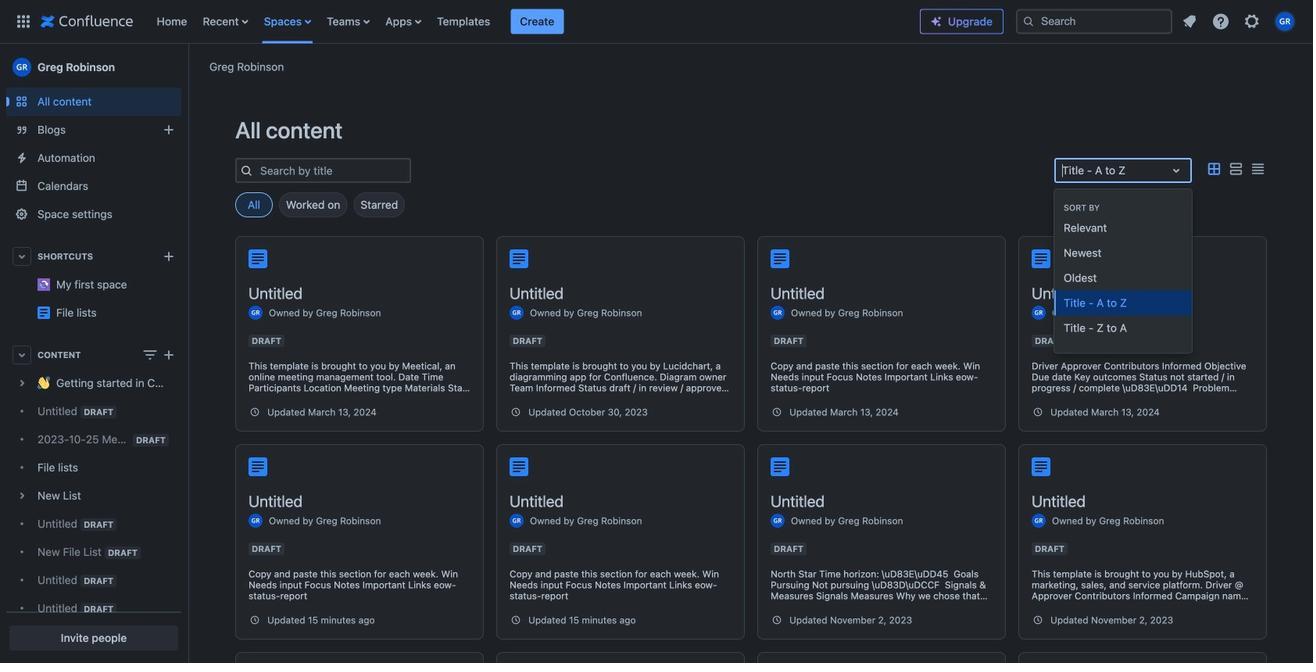 Task type: vqa. For each thing, say whether or not it's contained in the screenshot.
Search field
yes



Task type: describe. For each thing, give the bounding box(es) containing it.
search image
[[1023, 15, 1035, 28]]

2 horizontal spatial page image
[[1032, 249, 1051, 268]]

change view image
[[141, 346, 160, 364]]

tree inside the space element
[[6, 369, 181, 663]]

global element
[[9, 0, 920, 43]]

cards image
[[1205, 160, 1224, 179]]

Search by title field
[[256, 160, 410, 181]]

Search field
[[1017, 9, 1173, 34]]

list for premium icon
[[1176, 7, 1304, 36]]

add shortcut image
[[160, 247, 178, 266]]

1 horizontal spatial page image
[[771, 457, 790, 476]]

list item inside list
[[511, 9, 564, 34]]

list for appswitcher icon
[[149, 0, 920, 43]]

space element
[[0, 44, 188, 663]]

settings icon image
[[1243, 12, 1262, 31]]



Task type: locate. For each thing, give the bounding box(es) containing it.
page image
[[1032, 249, 1051, 268], [510, 457, 529, 476], [771, 457, 790, 476]]

list item
[[511, 9, 564, 34]]

None search field
[[1017, 9, 1173, 34]]

help icon image
[[1212, 12, 1231, 31]]

list image
[[1227, 160, 1246, 179]]

page image
[[249, 249, 267, 268], [510, 249, 529, 268], [771, 249, 790, 268], [249, 457, 267, 476], [1032, 457, 1051, 476]]

1 horizontal spatial list
[[1176, 7, 1304, 36]]

None text field
[[1063, 163, 1066, 178]]

collapse sidebar image
[[170, 52, 205, 83]]

banner
[[0, 0, 1314, 44]]

0 horizontal spatial page image
[[510, 457, 529, 476]]

premium image
[[931, 15, 943, 28]]

list
[[149, 0, 920, 43], [1176, 7, 1304, 36]]

appswitcher icon image
[[14, 12, 33, 31]]

notification icon image
[[1181, 12, 1200, 31]]

create a blog image
[[160, 120, 178, 139]]

open image
[[1167, 161, 1186, 180]]

create a page image
[[160, 346, 178, 364]]

0 horizontal spatial list
[[149, 0, 920, 43]]

profile picture image
[[249, 306, 263, 320], [510, 306, 524, 320], [771, 306, 785, 320], [1032, 306, 1046, 320], [249, 514, 263, 528], [510, 514, 524, 528], [771, 514, 785, 528], [1032, 514, 1046, 528]]

tree
[[6, 369, 181, 663]]

file lists image
[[38, 307, 50, 319]]

compact list image
[[1249, 160, 1268, 179]]

confluence image
[[41, 12, 133, 31], [41, 12, 133, 31]]



